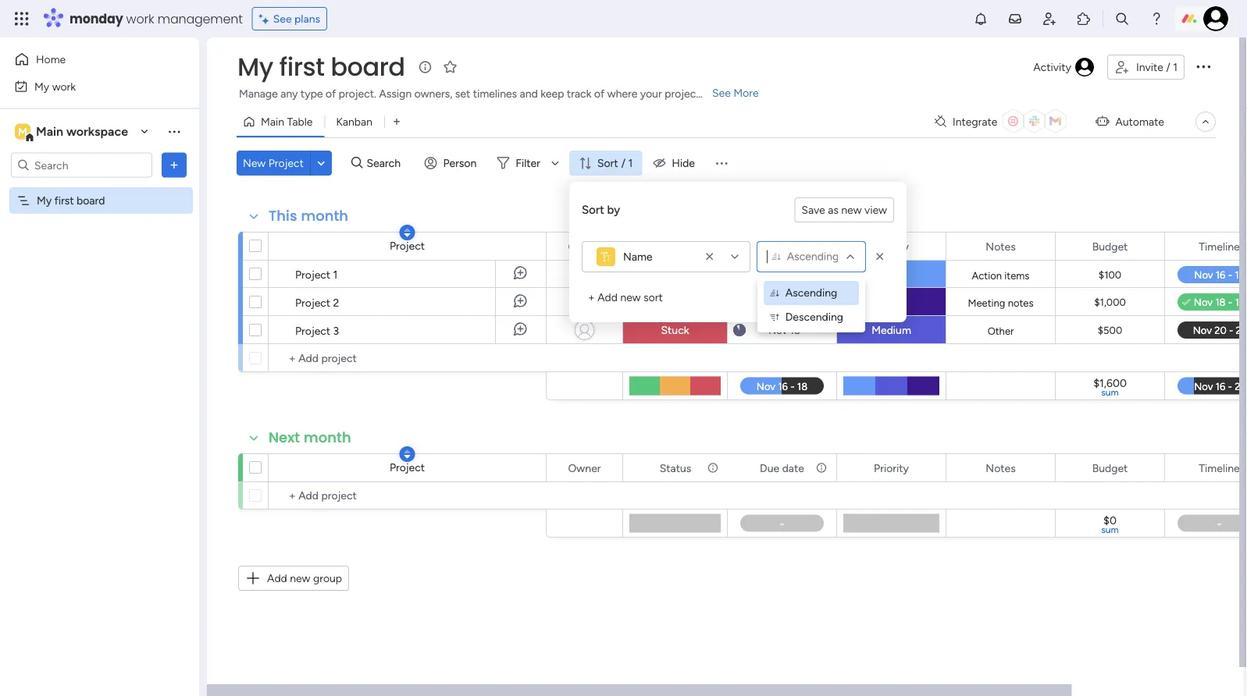 Task type: locate. For each thing, give the bounding box(es) containing it.
1 vertical spatial ascending
[[786, 286, 838, 300]]

sort
[[644, 291, 663, 304]]

work right monday
[[126, 10, 154, 27]]

my first board
[[238, 50, 405, 84], [37, 194, 105, 207]]

Search in workspace field
[[33, 156, 130, 174]]

my first board down search in workspace field
[[37, 194, 105, 207]]

month
[[301, 206, 349, 226], [304, 428, 351, 448]]

1 vertical spatial my first board
[[37, 194, 105, 207]]

1 horizontal spatial work
[[126, 10, 154, 27]]

1 vertical spatial work
[[52, 80, 76, 93]]

add to favorites image
[[443, 59, 458, 75]]

project down sort desc icon at the left top of page
[[390, 239, 425, 253]]

2 vertical spatial new
[[290, 572, 311, 586]]

0 horizontal spatial first
[[54, 194, 74, 207]]

1 vertical spatial /
[[622, 157, 626, 170]]

work
[[126, 10, 154, 27], [52, 80, 76, 93]]

1 vertical spatial priority
[[874, 462, 909, 475]]

sum
[[1102, 387, 1119, 398], [1102, 525, 1119, 536]]

new right "as"
[[842, 204, 862, 217]]

Next month field
[[265, 428, 355, 448]]

1 vertical spatial timeline
[[1200, 462, 1240, 475]]

1 horizontal spatial add
[[598, 291, 618, 304]]

filter button
[[491, 151, 565, 176]]

2 timeline from the top
[[1200, 462, 1240, 475]]

1 status from the top
[[660, 240, 692, 253]]

new
[[243, 157, 266, 170]]

date for 1st the due date field from the bottom of the page
[[783, 462, 805, 475]]

1 of from the left
[[326, 87, 336, 100]]

stands.
[[703, 87, 738, 100]]

my work button
[[9, 74, 168, 99]]

main for main table
[[261, 115, 284, 129]]

0 vertical spatial see
[[273, 12, 292, 25]]

add right +
[[598, 291, 618, 304]]

0 vertical spatial /
[[1167, 61, 1171, 74]]

1 vertical spatial priority field
[[870, 460, 913, 477]]

0 horizontal spatial main
[[36, 124, 63, 139]]

help image
[[1149, 11, 1165, 27]]

1 for sort / 1
[[629, 157, 633, 170]]

see more
[[713, 86, 759, 100]]

1 left hide popup button at the top of page
[[629, 157, 633, 170]]

board up project.
[[331, 50, 405, 84]]

1 priority from the top
[[874, 240, 909, 253]]

month right the this
[[301, 206, 349, 226]]

keep
[[541, 87, 564, 100]]

0 vertical spatial notes field
[[982, 238, 1020, 255]]

work inside button
[[52, 80, 76, 93]]

invite / 1
[[1137, 61, 1178, 74]]

0 vertical spatial work
[[126, 10, 154, 27]]

plans
[[295, 12, 320, 25]]

Due date field
[[756, 238, 809, 255], [756, 460, 809, 477]]

1 vertical spatial budget field
[[1089, 460, 1132, 477]]

0 vertical spatial priority
[[874, 240, 909, 253]]

my
[[238, 50, 273, 84], [34, 80, 49, 93], [37, 194, 52, 207]]

v2 sort ascending image
[[770, 288, 780, 299]]

work down "home"
[[52, 80, 76, 93]]

sort by
[[582, 203, 621, 217]]

1 horizontal spatial first
[[279, 50, 325, 84]]

see for see more
[[713, 86, 731, 100]]

due date
[[760, 240, 805, 253], [760, 462, 805, 475]]

main table button
[[237, 109, 325, 134]]

work for monday
[[126, 10, 154, 27]]

1 vertical spatial status field
[[656, 460, 696, 477]]

/ for sort
[[622, 157, 626, 170]]

2 priority from the top
[[874, 462, 909, 475]]

1 horizontal spatial new
[[621, 291, 641, 304]]

2 due date field from the top
[[756, 460, 809, 477]]

0 vertical spatial owner field
[[564, 238, 605, 255]]

home
[[36, 53, 66, 66]]

/ right invite
[[1167, 61, 1171, 74]]

new for sort
[[621, 291, 641, 304]]

project inside button
[[269, 157, 304, 170]]

month inside "field"
[[304, 428, 351, 448]]

1 vertical spatial first
[[54, 194, 74, 207]]

1 timeline from the top
[[1200, 240, 1240, 253]]

1 vertical spatial month
[[304, 428, 351, 448]]

due for 1st the due date field from the bottom of the page
[[760, 462, 780, 475]]

my first board up type
[[238, 50, 405, 84]]

nov up v2 sort descending image
[[769, 296, 788, 309]]

save as new view button
[[795, 198, 895, 223]]

$100
[[1099, 269, 1122, 282]]

notes
[[986, 240, 1016, 253], [986, 462, 1016, 475]]

Priority field
[[870, 238, 913, 255], [870, 460, 913, 477]]

0 vertical spatial budget
[[1093, 240, 1128, 253]]

sort left by
[[582, 203, 605, 217]]

3 nov from the top
[[769, 324, 788, 337]]

add
[[598, 291, 618, 304], [267, 572, 287, 586]]

0 vertical spatial new
[[842, 204, 862, 217]]

assign
[[379, 87, 412, 100]]

1 date from the top
[[783, 240, 805, 253]]

1
[[1174, 61, 1178, 74], [629, 157, 633, 170], [333, 268, 338, 281]]

ascending
[[787, 250, 839, 263], [786, 286, 838, 300]]

month inside field
[[301, 206, 349, 226]]

hide
[[672, 157, 695, 170]]

by
[[608, 203, 621, 217]]

1 vertical spatial timeline field
[[1196, 460, 1244, 477]]

type
[[301, 87, 323, 100]]

new inside save as new view button
[[842, 204, 862, 217]]

Budget field
[[1089, 238, 1132, 255], [1089, 460, 1132, 477]]

timelines
[[473, 87, 517, 100]]

1 vertical spatial + add project text field
[[277, 487, 539, 506]]

2 horizontal spatial 1
[[1174, 61, 1178, 74]]

0 horizontal spatial 1
[[333, 268, 338, 281]]

hide button
[[647, 151, 705, 176]]

+ Add project text field
[[277, 349, 539, 368], [277, 487, 539, 506]]

project right new
[[269, 157, 304, 170]]

1 horizontal spatial my first board
[[238, 50, 405, 84]]

column information image
[[707, 240, 720, 253], [707, 462, 720, 475], [816, 462, 828, 475]]

0 horizontal spatial work
[[52, 80, 76, 93]]

0 vertical spatial priority field
[[870, 238, 913, 255]]

1 vertical spatial due date
[[760, 462, 805, 475]]

0 vertical spatial board
[[331, 50, 405, 84]]

2 horizontal spatial new
[[842, 204, 862, 217]]

1 vertical spatial owner
[[568, 462, 601, 475]]

main left table
[[261, 115, 284, 129]]

activity button
[[1028, 55, 1102, 80]]

0 horizontal spatial of
[[326, 87, 336, 100]]

date for second the due date field from the bottom of the page
[[783, 240, 805, 253]]

nov for project 2
[[769, 296, 788, 309]]

show board description image
[[416, 59, 435, 75]]

sum for $0
[[1102, 525, 1119, 536]]

1 vertical spatial due
[[760, 462, 780, 475]]

0 vertical spatial sort
[[598, 157, 619, 170]]

project down sort desc image
[[390, 461, 425, 475]]

0 vertical spatial timeline field
[[1196, 238, 1244, 255]]

inbox image
[[1008, 11, 1024, 27]]

1 vertical spatial board
[[77, 194, 105, 207]]

1 vertical spatial date
[[783, 462, 805, 475]]

2 status from the top
[[660, 462, 692, 475]]

nov
[[769, 269, 788, 281], [769, 296, 788, 309], [769, 324, 788, 337]]

sort desc image
[[404, 227, 411, 238]]

due date for 1st the due date field from the bottom of the page
[[760, 462, 805, 475]]

ascending up 16
[[787, 250, 839, 263]]

Notes field
[[982, 238, 1020, 255], [982, 460, 1020, 477]]

2 nov from the top
[[769, 296, 788, 309]]

0 vertical spatial due date field
[[756, 238, 809, 255]]

$1,000
[[1095, 297, 1126, 309]]

1 vertical spatial 1
[[629, 157, 633, 170]]

2 due from the top
[[760, 462, 780, 475]]

/ left hide popup button at the top of page
[[622, 157, 626, 170]]

monday work management
[[70, 10, 243, 27]]

0 vertical spatial due
[[760, 240, 780, 253]]

1 vertical spatial notes field
[[982, 460, 1020, 477]]

1 horizontal spatial main
[[261, 115, 284, 129]]

My first board field
[[234, 50, 409, 84]]

due for second the due date field from the bottom of the page
[[760, 240, 780, 253]]

nov down v2 sort descending image
[[769, 324, 788, 337]]

v2 overdue deadline image
[[734, 268, 746, 282]]

0 vertical spatial budget field
[[1089, 238, 1132, 255]]

0 vertical spatial status
[[660, 240, 692, 253]]

main table
[[261, 115, 313, 129]]

1 vertical spatial sort
[[582, 203, 605, 217]]

select product image
[[14, 11, 30, 27]]

1 vertical spatial due date field
[[756, 460, 809, 477]]

new for view
[[842, 204, 862, 217]]

your
[[641, 87, 662, 100]]

Owner field
[[564, 238, 605, 255], [564, 460, 605, 477]]

owner
[[568, 240, 601, 253], [568, 462, 601, 475]]

dapulse checkmark sign image
[[1183, 294, 1191, 313]]

see for see plans
[[273, 12, 292, 25]]

0 horizontal spatial see
[[273, 12, 292, 25]]

main inside button
[[261, 115, 284, 129]]

budget field up $100 on the top right of page
[[1089, 238, 1132, 255]]

working
[[643, 268, 683, 282]]

budget up $0
[[1093, 462, 1128, 475]]

0 vertical spatial date
[[783, 240, 805, 253]]

/ for invite
[[1167, 61, 1171, 74]]

my inside list box
[[37, 194, 52, 207]]

1 vertical spatial notes
[[986, 462, 1016, 475]]

budget up $100 on the top right of page
[[1093, 240, 1128, 253]]

remove sort image
[[873, 249, 888, 265]]

other
[[988, 325, 1014, 338]]

/
[[1167, 61, 1171, 74], [622, 157, 626, 170]]

column information image for status
[[707, 462, 720, 475]]

name
[[623, 250, 653, 264]]

this month
[[269, 206, 349, 226]]

1 vertical spatial see
[[713, 86, 731, 100]]

work for my
[[52, 80, 76, 93]]

dapulse integrations image
[[935, 116, 947, 128]]

1 vertical spatial new
[[621, 291, 641, 304]]

2 budget field from the top
[[1089, 460, 1132, 477]]

0 horizontal spatial /
[[622, 157, 626, 170]]

$0
[[1104, 514, 1117, 527]]

0 vertical spatial nov
[[769, 269, 788, 281]]

sort up by
[[598, 157, 619, 170]]

board down search in workspace field
[[77, 194, 105, 207]]

see inside button
[[273, 12, 292, 25]]

1 sum from the top
[[1102, 387, 1119, 398]]

status for second status field from the bottom of the page
[[660, 240, 692, 253]]

0 vertical spatial my first board
[[238, 50, 405, 84]]

autopilot image
[[1096, 111, 1110, 131]]

+ add project text field down sort desc image
[[277, 487, 539, 506]]

2
[[333, 296, 339, 309]]

stuck
[[661, 324, 690, 337]]

project
[[269, 157, 304, 170], [390, 239, 425, 253], [295, 268, 331, 281], [295, 296, 331, 309], [295, 324, 331, 338], [390, 461, 425, 475]]

my down "home"
[[34, 80, 49, 93]]

0 horizontal spatial board
[[77, 194, 105, 207]]

next
[[269, 428, 300, 448]]

save as new view
[[802, 204, 888, 217]]

due
[[760, 240, 780, 253], [760, 462, 780, 475]]

1 right invite
[[1174, 61, 1178, 74]]

see more link
[[711, 85, 761, 101]]

17
[[791, 296, 800, 309]]

2 sum from the top
[[1102, 525, 1119, 536]]

sum inside $1,600 sum
[[1102, 387, 1119, 398]]

next month
[[269, 428, 351, 448]]

2 date from the top
[[783, 462, 805, 475]]

/ inside invite / 1 button
[[1167, 61, 1171, 74]]

new left group
[[290, 572, 311, 586]]

invite / 1 button
[[1108, 55, 1185, 80]]

1 notes from the top
[[986, 240, 1016, 253]]

of right track
[[594, 87, 605, 100]]

my first board list box
[[0, 184, 199, 425]]

0 vertical spatial notes
[[986, 240, 1016, 253]]

m
[[18, 125, 27, 138]]

1 up 2
[[333, 268, 338, 281]]

1 vertical spatial owner field
[[564, 460, 605, 477]]

manage
[[239, 87, 278, 100]]

$500
[[1098, 325, 1123, 337]]

month for this month
[[301, 206, 349, 226]]

add left group
[[267, 572, 287, 586]]

1 vertical spatial nov
[[769, 296, 788, 309]]

1 owner field from the top
[[564, 238, 605, 255]]

0 vertical spatial 1
[[1174, 61, 1178, 74]]

date
[[783, 240, 805, 253], [783, 462, 805, 475]]

option
[[0, 187, 199, 190]]

collapse board header image
[[1200, 116, 1213, 128]]

of right type
[[326, 87, 336, 100]]

budget field up $0
[[1089, 460, 1132, 477]]

first up type
[[279, 50, 325, 84]]

2 due date from the top
[[760, 462, 805, 475]]

1 due date from the top
[[760, 240, 805, 253]]

project left 2
[[295, 296, 331, 309]]

1 horizontal spatial of
[[594, 87, 605, 100]]

nov 17
[[769, 296, 800, 309]]

kanban button
[[325, 109, 384, 134]]

v2 sort ascending image
[[772, 252, 781, 263]]

0 vertical spatial ascending
[[787, 250, 839, 263]]

1 inside button
[[1174, 61, 1178, 74]]

Timeline field
[[1196, 238, 1244, 255], [1196, 460, 1244, 477]]

sort / 1
[[598, 157, 633, 170]]

1 vertical spatial add
[[267, 572, 287, 586]]

any
[[281, 87, 298, 100]]

1 horizontal spatial 1
[[629, 157, 633, 170]]

1 due from the top
[[760, 240, 780, 253]]

ascending down 16
[[786, 286, 838, 300]]

due date for second the due date field from the bottom of the page
[[760, 240, 805, 253]]

see left more at the right top of page
[[713, 86, 731, 100]]

main
[[261, 115, 284, 129], [36, 124, 63, 139]]

+ add project text field down the 3
[[277, 349, 539, 368]]

of
[[326, 87, 336, 100], [594, 87, 605, 100]]

2 vertical spatial 1
[[333, 268, 338, 281]]

0 vertical spatial sum
[[1102, 387, 1119, 398]]

1 + add project text field from the top
[[277, 349, 539, 368]]

integrate
[[953, 115, 998, 129]]

1 horizontal spatial see
[[713, 86, 731, 100]]

nov left 16
[[769, 269, 788, 281]]

0 vertical spatial timeline
[[1200, 240, 1240, 253]]

my down search in workspace field
[[37, 194, 52, 207]]

0 vertical spatial status field
[[656, 238, 696, 255]]

1 vertical spatial sum
[[1102, 525, 1119, 536]]

main right workspace icon at the top left of the page
[[36, 124, 63, 139]]

add view image
[[394, 116, 400, 128]]

Status field
[[656, 238, 696, 255], [656, 460, 696, 477]]

options image
[[1195, 57, 1213, 76]]

2 budget from the top
[[1093, 462, 1128, 475]]

1 horizontal spatial /
[[1167, 61, 1171, 74]]

0 vertical spatial due date
[[760, 240, 805, 253]]

new inside '+ add new sort' button
[[621, 291, 641, 304]]

2 vertical spatial nov
[[769, 324, 788, 337]]

v2 search image
[[351, 155, 363, 172]]

see left plans
[[273, 12, 292, 25]]

add new group
[[267, 572, 342, 586]]

0 vertical spatial month
[[301, 206, 349, 226]]

$0 sum
[[1102, 514, 1119, 536]]

first down search in workspace field
[[54, 194, 74, 207]]

1 vertical spatial budget
[[1093, 462, 1128, 475]]

main inside workspace selection element
[[36, 124, 63, 139]]

0 vertical spatial + add project text field
[[277, 349, 539, 368]]

nov 16
[[769, 269, 800, 281]]

1 priority field from the top
[[870, 238, 913, 255]]

new project button
[[237, 151, 310, 176]]

activity
[[1034, 61, 1072, 74]]

1 vertical spatial status
[[660, 462, 692, 475]]

timeline
[[1200, 240, 1240, 253], [1200, 462, 1240, 475]]

board inside list box
[[77, 194, 105, 207]]

month right next
[[304, 428, 351, 448]]

where
[[608, 87, 638, 100]]

0 horizontal spatial new
[[290, 572, 311, 586]]

0 horizontal spatial my first board
[[37, 194, 105, 207]]

0 vertical spatial owner
[[568, 240, 601, 253]]

new left sort at the right top
[[621, 291, 641, 304]]

ascending for v2 sort ascending image
[[787, 250, 839, 263]]



Task type: vqa. For each thing, say whether or not it's contained in the screenshot.
SUM in $1,600 Sum
yes



Task type: describe. For each thing, give the bounding box(es) containing it.
sort desc image
[[404, 449, 411, 460]]

2 owner from the top
[[568, 462, 601, 475]]

1 budget field from the top
[[1089, 238, 1132, 255]]

column information image
[[816, 240, 828, 253]]

+ add new sort button
[[582, 285, 669, 310]]

invite members image
[[1042, 11, 1058, 27]]

as
[[828, 204, 839, 217]]

sort for sort by
[[582, 203, 605, 217]]

john smith image
[[1204, 6, 1229, 31]]

2 timeline field from the top
[[1196, 460, 1244, 477]]

+
[[588, 291, 595, 304]]

owners,
[[415, 87, 453, 100]]

automate
[[1116, 115, 1165, 129]]

home button
[[9, 47, 168, 72]]

notes
[[1008, 297, 1034, 309]]

items
[[1005, 270, 1030, 282]]

kanban
[[336, 115, 373, 129]]

1 for invite / 1
[[1174, 61, 1178, 74]]

more
[[734, 86, 759, 100]]

project 1
[[295, 268, 338, 281]]

3
[[333, 324, 339, 338]]

my inside button
[[34, 80, 49, 93]]

status for first status field from the bottom of the page
[[660, 462, 692, 475]]

workspace
[[66, 124, 128, 139]]

descending
[[786, 311, 844, 324]]

my first board inside list box
[[37, 194, 105, 207]]

notifications image
[[974, 11, 989, 27]]

0 vertical spatial first
[[279, 50, 325, 84]]

ascending for v2 sort ascending icon at top
[[786, 286, 838, 300]]

nov for project 3
[[769, 324, 788, 337]]

project 3
[[295, 324, 339, 338]]

manage any type of project. assign owners, set timelines and keep track of where your project stands.
[[239, 87, 738, 100]]

my up manage
[[238, 50, 273, 84]]

sum for $1,600
[[1102, 387, 1119, 398]]

1 status field from the top
[[656, 238, 696, 255]]

priority for 1st the priority field from the top
[[874, 240, 909, 253]]

working on it
[[643, 268, 708, 282]]

2 notes from the top
[[986, 462, 1016, 475]]

0 horizontal spatial add
[[267, 572, 287, 586]]

on
[[686, 268, 699, 282]]

project
[[665, 87, 700, 100]]

management
[[158, 10, 243, 27]]

project left the 3
[[295, 324, 331, 338]]

monday
[[70, 10, 123, 27]]

group
[[313, 572, 342, 586]]

and
[[520, 87, 538, 100]]

new inside the add new group button
[[290, 572, 311, 586]]

it
[[701, 268, 708, 282]]

set
[[455, 87, 471, 100]]

project 2
[[295, 296, 339, 309]]

nov 18
[[769, 324, 801, 337]]

save
[[802, 204, 826, 217]]

sort for sort / 1
[[598, 157, 619, 170]]

2 + add project text field from the top
[[277, 487, 539, 506]]

add new group button
[[238, 566, 349, 591]]

This month field
[[265, 206, 352, 227]]

month for next month
[[304, 428, 351, 448]]

2 of from the left
[[594, 87, 605, 100]]

0 vertical spatial add
[[598, 291, 618, 304]]

$1,600 sum
[[1094, 377, 1127, 398]]

16
[[791, 269, 800, 281]]

options image
[[166, 157, 182, 173]]

$1,600
[[1094, 377, 1127, 390]]

see plans
[[273, 12, 320, 25]]

v2 sort descending image
[[770, 312, 780, 323]]

filter
[[516, 157, 541, 170]]

+ add new sort
[[588, 291, 663, 304]]

invite
[[1137, 61, 1164, 74]]

meeting notes
[[968, 297, 1034, 309]]

project up project 2
[[295, 268, 331, 281]]

view
[[865, 204, 888, 217]]

main for main workspace
[[36, 124, 63, 139]]

workspace options image
[[166, 124, 182, 139]]

2 status field from the top
[[656, 460, 696, 477]]

meeting
[[968, 297, 1006, 309]]

workspace image
[[15, 123, 30, 140]]

menu image
[[714, 155, 730, 171]]

main workspace
[[36, 124, 128, 139]]

1 due date field from the top
[[756, 238, 809, 255]]

1 horizontal spatial board
[[331, 50, 405, 84]]

1 nov from the top
[[769, 269, 788, 281]]

table
[[287, 115, 313, 129]]

done
[[662, 296, 688, 309]]

apps image
[[1077, 11, 1092, 27]]

2 notes field from the top
[[982, 460, 1020, 477]]

search everything image
[[1115, 11, 1131, 27]]

medium
[[872, 324, 912, 337]]

2 priority field from the top
[[870, 460, 913, 477]]

1 owner from the top
[[568, 240, 601, 253]]

this
[[269, 206, 297, 226]]

angle down image
[[318, 157, 325, 169]]

my work
[[34, 80, 76, 93]]

track
[[567, 87, 592, 100]]

project.
[[339, 87, 377, 100]]

column information image for due date
[[816, 462, 828, 475]]

1 notes field from the top
[[982, 238, 1020, 255]]

arrow down image
[[546, 154, 565, 173]]

new project
[[243, 157, 304, 170]]

see plans button
[[252, 7, 327, 30]]

action items
[[972, 270, 1030, 282]]

2 owner field from the top
[[564, 460, 605, 477]]

1 timeline field from the top
[[1196, 238, 1244, 255]]

Search field
[[363, 152, 410, 174]]

person
[[443, 157, 477, 170]]

workspace selection element
[[15, 122, 130, 143]]

first inside list box
[[54, 194, 74, 207]]

high
[[880, 296, 904, 309]]

1 budget from the top
[[1093, 240, 1128, 253]]

person button
[[418, 151, 486, 176]]

action
[[972, 270, 1002, 282]]

priority for 1st the priority field from the bottom of the page
[[874, 462, 909, 475]]

18
[[790, 324, 801, 337]]



